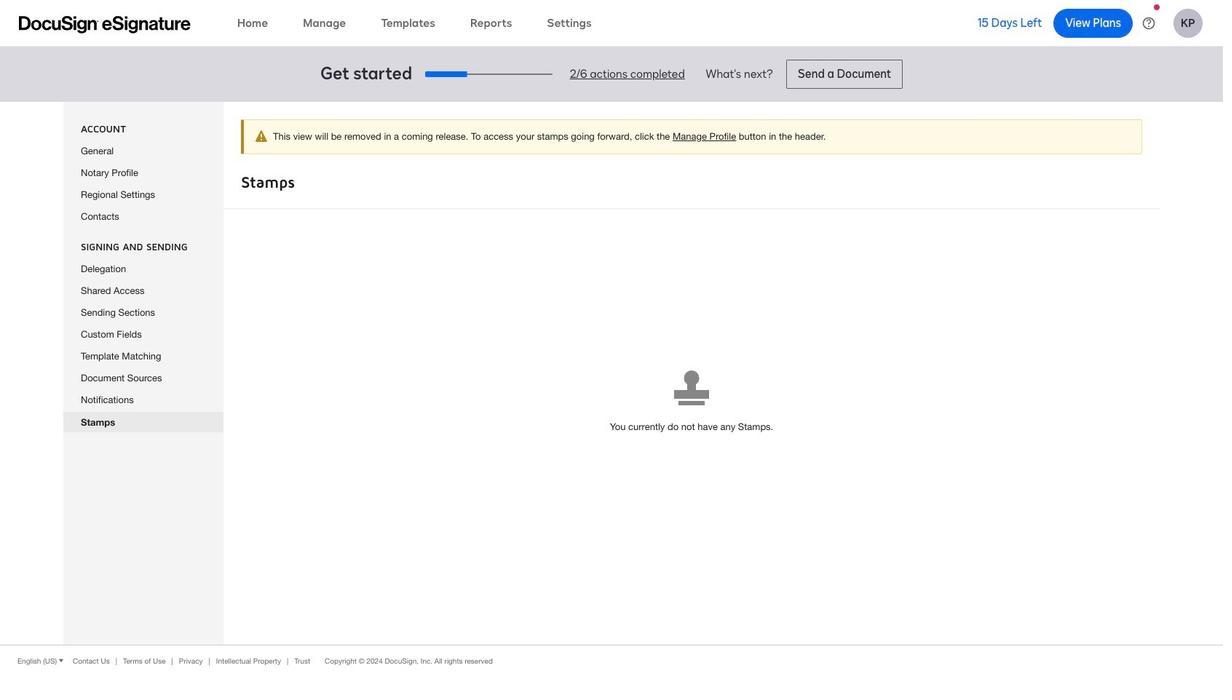 Task type: locate. For each thing, give the bounding box(es) containing it.
docusign esignature image
[[19, 16, 191, 33]]

more info region
[[0, 645, 1223, 677]]



Task type: vqa. For each thing, say whether or not it's contained in the screenshot.
Secondary Navigation region
no



